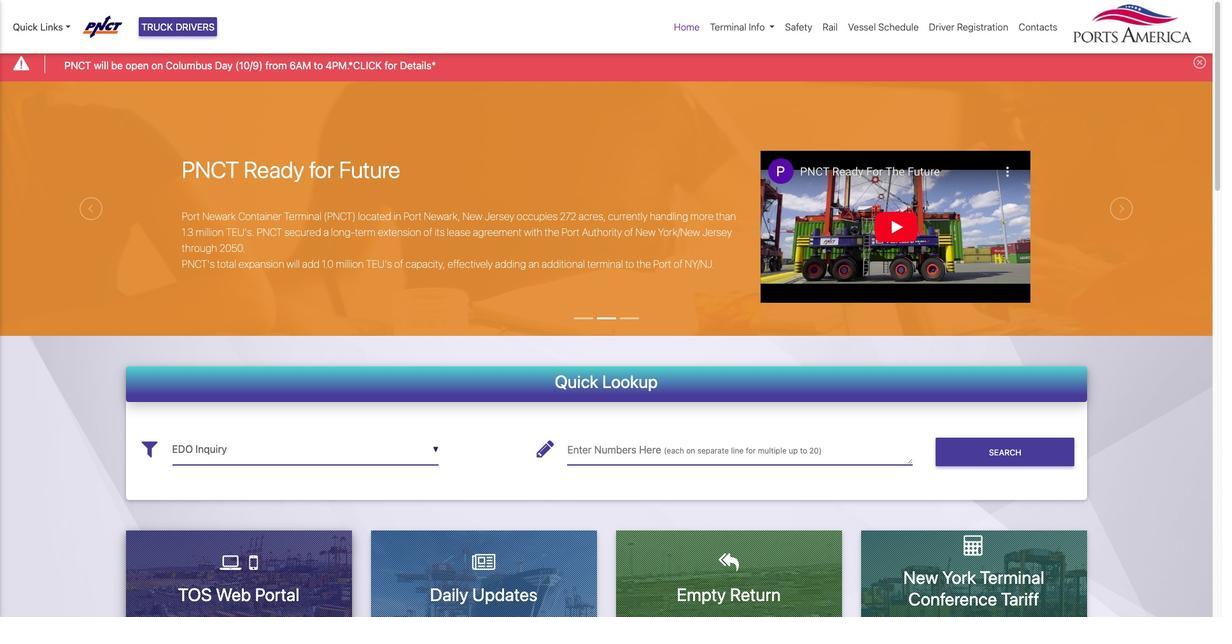 Task type: locate. For each thing, give the bounding box(es) containing it.
0 vertical spatial quick
[[13, 21, 38, 32]]

terminal
[[710, 21, 747, 32], [284, 211, 322, 222], [980, 567, 1045, 589]]

vessel
[[848, 21, 876, 32]]

0 vertical spatial million
[[196, 227, 224, 238]]

0 horizontal spatial will
[[94, 60, 109, 71]]

1 vertical spatial to
[[625, 258, 634, 270]]

of down currently
[[625, 227, 633, 238]]

terminal up tariff
[[980, 567, 1045, 589]]

pnct up newark
[[182, 156, 239, 183]]

from
[[265, 60, 287, 71]]

capacity,
[[406, 258, 445, 270]]

new down currently
[[636, 227, 656, 238]]

contacts
[[1019, 21, 1058, 32]]

of right teu's
[[394, 258, 403, 270]]

the
[[545, 227, 559, 238], [637, 258, 651, 270]]

a
[[324, 227, 329, 238]]

port
[[182, 211, 200, 222], [404, 211, 422, 222], [562, 227, 580, 238], [654, 258, 672, 270]]

million right 1.0
[[336, 258, 364, 270]]

0 horizontal spatial million
[[196, 227, 224, 238]]

for
[[385, 60, 397, 71], [309, 156, 334, 183], [746, 446, 756, 456]]

2 vertical spatial to
[[800, 446, 807, 456]]

on for columbus
[[151, 60, 163, 71]]

registration
[[957, 21, 1009, 32]]

terminal up secured
[[284, 211, 322, 222]]

0 horizontal spatial terminal
[[284, 211, 322, 222]]

1 horizontal spatial pnct
[[182, 156, 239, 183]]

in
[[394, 211, 401, 222]]

daily updates
[[430, 584, 538, 606]]

quick links link
[[13, 20, 70, 34]]

2 horizontal spatial new
[[903, 567, 939, 589]]

here
[[639, 444, 661, 456]]

the right terminal
[[637, 258, 651, 270]]

0 vertical spatial will
[[94, 60, 109, 71]]

the right with
[[545, 227, 559, 238]]

new
[[463, 211, 483, 222], [636, 227, 656, 238], [903, 567, 939, 589]]

1 horizontal spatial on
[[686, 446, 695, 456]]

on inside enter numbers here (each on separate line for multiple up to 20)
[[686, 446, 695, 456]]

web
[[216, 584, 251, 605]]

None text field
[[172, 434, 439, 466]]

2 horizontal spatial to
[[800, 446, 807, 456]]

driver registration link
[[924, 15, 1014, 39]]

port up 1.3
[[182, 211, 200, 222]]

total
[[217, 258, 236, 270]]

6am
[[290, 60, 311, 71]]

newark
[[202, 211, 236, 222]]

0 vertical spatial for
[[385, 60, 397, 71]]

to inside alert
[[314, 60, 323, 71]]

quick left lookup
[[555, 372, 599, 392]]

truck drivers link
[[139, 17, 217, 37]]

adding
[[495, 258, 526, 270]]

1 vertical spatial terminal
[[284, 211, 322, 222]]

0 horizontal spatial jersey
[[485, 211, 514, 222]]

1 vertical spatial for
[[309, 156, 334, 183]]

pnct for pnct ready for future
[[182, 156, 239, 183]]

new york terminal conference tariff
[[903, 567, 1045, 610]]

agreement
[[473, 227, 522, 238]]

1 horizontal spatial the
[[637, 258, 651, 270]]

0 vertical spatial on
[[151, 60, 163, 71]]

pnct inside alert
[[64, 60, 91, 71]]

1 horizontal spatial for
[[385, 60, 397, 71]]

will left be
[[94, 60, 109, 71]]

will left the add
[[287, 258, 300, 270]]

quick for quick lookup
[[555, 372, 599, 392]]

on inside alert
[[151, 60, 163, 71]]

new up lease
[[463, 211, 483, 222]]

0 vertical spatial pnct
[[64, 60, 91, 71]]

1 vertical spatial jersey
[[703, 227, 732, 238]]

1 horizontal spatial million
[[336, 258, 364, 270]]

(each
[[664, 446, 684, 456]]

1 horizontal spatial quick
[[555, 372, 599, 392]]

for right line
[[746, 446, 756, 456]]

1 horizontal spatial terminal
[[710, 21, 747, 32]]

jersey
[[485, 211, 514, 222], [703, 227, 732, 238]]

0 horizontal spatial pnct
[[64, 60, 91, 71]]

0 vertical spatial jersey
[[485, 211, 514, 222]]

on
[[151, 60, 163, 71], [686, 446, 695, 456]]

to right up
[[800, 446, 807, 456]]

to
[[314, 60, 323, 71], [625, 258, 634, 270], [800, 446, 807, 456]]

jersey down than on the right top of page
[[703, 227, 732, 238]]

terminal left 'info' on the right top
[[710, 21, 747, 32]]

0 horizontal spatial quick
[[13, 21, 38, 32]]

1 vertical spatial will
[[287, 258, 300, 270]]

quick left links
[[13, 21, 38, 32]]

1.0
[[322, 258, 334, 270]]

0 horizontal spatial for
[[309, 156, 334, 183]]

to right terminal
[[625, 258, 634, 270]]

port newark container terminal (pnct) located in port newark, new jersey occupies 272 acres, currently handling more than 1.3 million teu's.                                 pnct secured a long-term extension of its lease agreement with the port authority of new york/new jersey through 2050. pnct's total expansion will add 1.0 million teu's of capacity,                                 effectively adding an additional terminal to the port of ny/nj.
[[182, 211, 736, 270]]

for left "details*"
[[385, 60, 397, 71]]

expansion
[[239, 258, 284, 270]]

million
[[196, 227, 224, 238], [336, 258, 364, 270]]

rail link
[[818, 15, 843, 39]]

lease
[[447, 227, 471, 238]]

teu's
[[366, 258, 392, 270]]

info
[[749, 21, 765, 32]]

pnct left be
[[64, 60, 91, 71]]

1 horizontal spatial jersey
[[703, 227, 732, 238]]

(10/9)
[[235, 60, 263, 71]]

jersey up agreement
[[485, 211, 514, 222]]

2 horizontal spatial for
[[746, 446, 756, 456]]

to inside enter numbers here (each on separate line for multiple up to 20)
[[800, 446, 807, 456]]

pnct will be open on columbus day (10/9) from 6am to 4pm.*click for details* link
[[64, 58, 436, 73]]

teu's.
[[226, 227, 255, 238]]

effectively
[[448, 258, 493, 270]]

on right open
[[151, 60, 163, 71]]

2 vertical spatial terminal
[[980, 567, 1045, 589]]

day
[[215, 60, 233, 71]]

1 vertical spatial quick
[[555, 372, 599, 392]]

authority
[[582, 227, 622, 238]]

terminal info link
[[705, 15, 780, 39]]

new left york
[[903, 567, 939, 589]]

of
[[424, 227, 433, 238], [625, 227, 633, 238], [394, 258, 403, 270], [674, 258, 683, 270]]

1 vertical spatial pnct
[[182, 156, 239, 183]]

for inside alert
[[385, 60, 397, 71]]

extension
[[378, 227, 421, 238]]

on right (each
[[686, 446, 695, 456]]

272
[[560, 211, 576, 222]]

2050.
[[220, 242, 245, 254]]

0 horizontal spatial new
[[463, 211, 483, 222]]

terminal inside port newark container terminal (pnct) located in port newark, new jersey occupies 272 acres, currently handling more than 1.3 million teu's.                                 pnct secured a long-term extension of its lease agreement with the port authority of new york/new jersey through 2050. pnct's total expansion will add 1.0 million teu's of capacity,                                 effectively adding an additional terminal to the port of ny/nj.
[[284, 211, 322, 222]]

driver
[[929, 21, 955, 32]]

None text field
[[567, 434, 913, 466]]

1.3
[[182, 227, 193, 238]]

its
[[435, 227, 445, 238]]

million down newark
[[196, 227, 224, 238]]

enter
[[567, 444, 592, 456]]

currently
[[608, 211, 648, 222]]

0 horizontal spatial the
[[545, 227, 559, 238]]

empty
[[677, 584, 726, 606]]

4pm.*click
[[326, 60, 382, 71]]

1 vertical spatial million
[[336, 258, 364, 270]]

1 horizontal spatial to
[[625, 258, 634, 270]]

0 horizontal spatial on
[[151, 60, 163, 71]]

an
[[528, 258, 540, 270]]

pnct down container
[[257, 227, 282, 238]]

2 horizontal spatial terminal
[[980, 567, 1045, 589]]

0 vertical spatial to
[[314, 60, 323, 71]]

for right ready
[[309, 156, 334, 183]]

1 vertical spatial new
[[636, 227, 656, 238]]

1 horizontal spatial will
[[287, 258, 300, 270]]

2 horizontal spatial pnct
[[257, 227, 282, 238]]

search button
[[936, 438, 1075, 467]]

to right 6am
[[314, 60, 323, 71]]

new inside new york terminal conference tariff
[[903, 567, 939, 589]]

0 horizontal spatial to
[[314, 60, 323, 71]]

0 vertical spatial terminal
[[710, 21, 747, 32]]

2 vertical spatial pnct
[[257, 227, 282, 238]]

2 vertical spatial for
[[746, 446, 756, 456]]

quick lookup
[[555, 372, 658, 392]]

1 vertical spatial on
[[686, 446, 695, 456]]

with
[[524, 227, 543, 238]]

2 vertical spatial new
[[903, 567, 939, 589]]



Task type: vqa. For each thing, say whether or not it's contained in the screenshot.
TWIC
no



Task type: describe. For each thing, give the bounding box(es) containing it.
handling
[[650, 211, 688, 222]]

long-
[[331, 227, 355, 238]]

multiple
[[758, 446, 787, 456]]

pnct will be open on columbus day (10/9) from 6am to 4pm.*click for details* alert
[[0, 47, 1213, 81]]

for inside enter numbers here (each on separate line for multiple up to 20)
[[746, 446, 756, 456]]

on for separate
[[686, 446, 695, 456]]

20)
[[810, 446, 822, 456]]

columbus
[[166, 60, 212, 71]]

will inside port newark container terminal (pnct) located in port newark, new jersey occupies 272 acres, currently handling more than 1.3 million teu's.                                 pnct secured a long-term extension of its lease agreement with the port authority of new york/new jersey through 2050. pnct's total expansion will add 1.0 million teu's of capacity,                                 effectively adding an additional terminal to the port of ny/nj.
[[287, 258, 300, 270]]

quick links
[[13, 21, 63, 32]]

numbers
[[595, 444, 637, 456]]

portal
[[255, 584, 299, 605]]

occupies
[[517, 211, 558, 222]]

driver registration
[[929, 21, 1009, 32]]

port down york/new
[[654, 258, 672, 270]]

terminal info
[[710, 21, 765, 32]]

vessel schedule
[[848, 21, 919, 32]]

pnct ready for future image
[[0, 81, 1213, 407]]

through
[[182, 242, 217, 254]]

1 horizontal spatial new
[[636, 227, 656, 238]]

enter numbers here (each on separate line for multiple up to 20)
[[567, 444, 822, 456]]

lookup
[[602, 372, 658, 392]]

up
[[789, 446, 798, 456]]

return
[[730, 584, 781, 606]]

add
[[302, 258, 320, 270]]

pnct ready for future
[[182, 156, 400, 183]]

will inside alert
[[94, 60, 109, 71]]

quick for quick links
[[13, 21, 38, 32]]

container
[[238, 211, 282, 222]]

empty return
[[677, 584, 781, 606]]

located
[[358, 211, 391, 222]]

to for columbus
[[314, 60, 323, 71]]

acres,
[[579, 211, 606, 222]]

secured
[[285, 227, 321, 238]]

to inside port newark container terminal (pnct) located in port newark, new jersey occupies 272 acres, currently handling more than 1.3 million teu's.                                 pnct secured a long-term extension of its lease agreement with the port authority of new york/new jersey through 2050. pnct's total expansion will add 1.0 million teu's of capacity,                                 effectively adding an additional terminal to the port of ny/nj.
[[625, 258, 634, 270]]

truck
[[141, 21, 173, 32]]

separate
[[698, 446, 729, 456]]

terminal
[[587, 258, 623, 270]]

tariff
[[1001, 589, 1040, 610]]

safety link
[[780, 15, 818, 39]]

newark,
[[424, 211, 460, 222]]

port right in
[[404, 211, 422, 222]]

to for separate
[[800, 446, 807, 456]]

tos
[[178, 584, 212, 605]]

▼
[[433, 445, 439, 455]]

more
[[691, 211, 714, 222]]

pnct will be open on columbus day (10/9) from 6am to 4pm.*click for details*
[[64, 60, 436, 71]]

(pnct)
[[324, 211, 356, 222]]

drivers
[[176, 21, 215, 32]]

than
[[716, 211, 736, 222]]

be
[[111, 60, 123, 71]]

contacts link
[[1014, 15, 1063, 39]]

search
[[989, 448, 1022, 458]]

updates
[[472, 584, 538, 606]]

ready
[[244, 156, 304, 183]]

york
[[942, 567, 976, 589]]

tos web portal
[[178, 584, 299, 605]]

safety
[[785, 21, 813, 32]]

0 vertical spatial new
[[463, 211, 483, 222]]

pnct inside port newark container terminal (pnct) located in port newark, new jersey occupies 272 acres, currently handling more than 1.3 million teu's.                                 pnct secured a long-term extension of its lease agreement with the port authority of new york/new jersey through 2050. pnct's total expansion will add 1.0 million teu's of capacity,                                 effectively adding an additional terminal to the port of ny/nj.
[[257, 227, 282, 238]]

0 vertical spatial the
[[545, 227, 559, 238]]

truck drivers
[[141, 21, 215, 32]]

open
[[126, 60, 149, 71]]

details*
[[400, 60, 436, 71]]

vessel schedule link
[[843, 15, 924, 39]]

pnct for pnct will be open on columbus day (10/9) from 6am to 4pm.*click for details*
[[64, 60, 91, 71]]

additional
[[542, 258, 585, 270]]

term
[[355, 227, 376, 238]]

future
[[339, 156, 400, 183]]

ny/nj.
[[685, 258, 715, 270]]

1 vertical spatial the
[[637, 258, 651, 270]]

close image
[[1194, 56, 1207, 69]]

york/new
[[658, 227, 700, 238]]

port down "272"
[[562, 227, 580, 238]]

daily
[[430, 584, 468, 606]]

terminal inside new york terminal conference tariff
[[980, 567, 1045, 589]]

schedule
[[879, 21, 919, 32]]

conference
[[909, 589, 997, 610]]

of left its
[[424, 227, 433, 238]]

links
[[40, 21, 63, 32]]

pnct's
[[182, 258, 215, 270]]

home link
[[669, 15, 705, 39]]

of left ny/nj.
[[674, 258, 683, 270]]

line
[[731, 446, 744, 456]]

rail
[[823, 21, 838, 32]]



